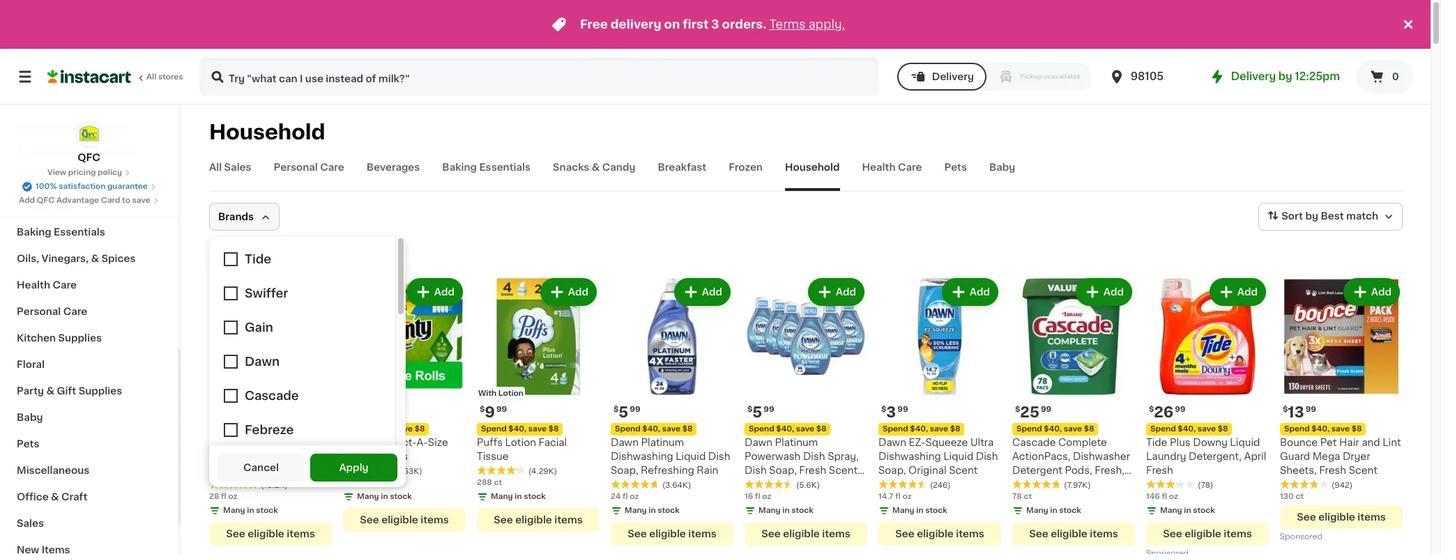 Task type: vqa. For each thing, say whether or not it's contained in the screenshot.


Task type: locate. For each thing, give the bounding box(es) containing it.
breakfast
[[658, 163, 707, 172], [17, 174, 65, 184]]

$40, for dawn ultra dishwashing liquid dish soap, original scent
[[241, 425, 259, 433]]

personal
[[274, 163, 318, 172], [17, 307, 61, 317]]

9 $8 from the left
[[1352, 425, 1363, 433]]

spend up "dawn platinum dishwashing liquid dish soap, refreshing rain" at bottom
[[615, 425, 641, 433]]

$40, for dawn ez-squeeze ultra dishwashing liquid dish soap, original scent
[[910, 425, 928, 433]]

fl right 24
[[623, 493, 628, 501]]

$ inside $ 3 99
[[882, 406, 887, 414]]

0 horizontal spatial health care link
[[8, 272, 169, 299]]

baking up oils,
[[17, 227, 51, 237]]

many for dawn platinum dishwashing liquid dish soap, refreshing rain
[[625, 507, 647, 515]]

bounty
[[343, 438, 379, 448]]

1 vertical spatial health care link
[[8, 272, 169, 299]]

oz for dawn ultra dishwashing liquid dish soap, original scent
[[228, 493, 238, 501]]

scent up the (246)
[[949, 466, 978, 476]]

3 99 from the left
[[630, 406, 641, 414]]

0 horizontal spatial sponsored badge image
[[1147, 550, 1189, 555]]

2 vertical spatial household
[[17, 201, 72, 211]]

0 vertical spatial baking essentials link
[[442, 160, 531, 191]]

$8 up "dawn platinum dishwashing liquid dish soap, refreshing rain" at bottom
[[683, 425, 693, 433]]

3 add button from the left
[[676, 280, 730, 305]]

oz down the refill
[[762, 493, 772, 501]]

99 right '25'
[[1041, 406, 1052, 414]]

ct for 9
[[494, 479, 502, 487]]

3 oz from the left
[[762, 493, 772, 501]]

0 horizontal spatial breakfast
[[17, 174, 65, 184]]

stock for bounty select-a-size paper towels
[[390, 493, 412, 501]]

5 99 from the left
[[898, 406, 909, 414]]

see eligible items for bounce pet hair and lint guard mega dryer sheets, fresh scent
[[1298, 513, 1386, 522]]

oz right 24
[[630, 493, 639, 501]]

2 oz from the left
[[630, 493, 639, 501]]

orders.
[[722, 19, 767, 30]]

in down dawn ez-squeeze ultra dishwashing liquid dish soap, original scent on the right of the page
[[917, 507, 924, 515]]

3 product group from the left
[[477, 276, 600, 532]]

0 vertical spatial health care link
[[862, 160, 922, 191]]

lotion for with
[[499, 390, 524, 398]]

1 vertical spatial baby
[[17, 413, 43, 423]]

liquid inside dawn ez-squeeze ultra dishwashing liquid dish soap, original scent
[[944, 452, 974, 462]]

288
[[477, 479, 492, 487]]

liquid inside dawn ultra dishwashing liquid dish soap, original scent
[[209, 452, 239, 462]]

99 inside 5 99
[[228, 406, 239, 414]]

1 vertical spatial health care
[[17, 280, 77, 290]]

0 horizontal spatial dishwashing
[[265, 438, 328, 448]]

baking essentials link
[[442, 160, 531, 191], [8, 219, 169, 246]]

see for tide plus downy liquid laundry detergent, april fresh
[[1164, 529, 1183, 539]]

product group containing 13
[[1281, 276, 1403, 545]]

by
[[1279, 71, 1293, 82], [1306, 211, 1319, 221]]

6 $8 from the left
[[950, 425, 961, 433]]

99 inside $ 9 99
[[497, 406, 507, 414]]

lotion inside "puffs lotion facial tissue"
[[505, 438, 536, 448]]

see eligible items button down the (3.64k)
[[611, 522, 734, 546]]

oz right 146
[[1170, 493, 1179, 501]]

by right sort
[[1306, 211, 1319, 221]]

5 for dawn platinum powerwash dish spray, dish soap, fresh scent refill
[[753, 405, 763, 420]]

items for dawn ultra dishwashing liquid dish soap, original scent
[[287, 529, 315, 539]]

$8 up 'hair'
[[1352, 425, 1363, 433]]

0 vertical spatial personal care
[[274, 163, 344, 172]]

1 dawn from the left
[[209, 438, 237, 448]]

14.7 fl oz
[[879, 493, 912, 501]]

0 horizontal spatial 5
[[217, 405, 227, 420]]

ct for 13
[[1296, 493, 1304, 501]]

1 spend $40, save $8 from the left
[[213, 425, 291, 433]]

4 dawn from the left
[[879, 438, 907, 448]]

$24.99 element
[[343, 404, 466, 422]]

& inside dry goods & pasta link
[[73, 95, 81, 105]]

terms
[[770, 19, 806, 30]]

6 spend from the left
[[883, 425, 909, 433]]

1 vertical spatial health
[[17, 280, 50, 290]]

many in stock for dawn platinum powerwash dish spray, dish soap, fresh scent refill
[[759, 507, 814, 515]]

many in stock for cascade complete actionpacs, dishwasher detergent pods, fresh, 78 count
[[1027, 507, 1082, 515]]

baby link
[[990, 160, 1016, 191], [8, 405, 169, 431]]

& left the candy
[[592, 163, 600, 172]]

8 spend from the left
[[1151, 425, 1176, 433]]

add button for dawn ez-squeeze ultra dishwashing liquid dish soap, original scent
[[944, 280, 997, 305]]

$8 for dawn ultra dishwashing liquid dish soap, original scent
[[281, 425, 291, 433]]

many in stock down count
[[1027, 507, 1082, 515]]

in down "puffs lotion facial tissue" at bottom left
[[515, 493, 522, 501]]

1 horizontal spatial sales
[[224, 163, 252, 172]]

all stores link
[[47, 57, 184, 96]]

0 horizontal spatial personal
[[17, 307, 61, 317]]

5 fl from the left
[[1162, 493, 1168, 501]]

sponsored badge image down 130 ct
[[1281, 533, 1323, 541]]

$40, up dawn ultra dishwashing liquid dish soap, original scent
[[241, 425, 259, 433]]

sort
[[1282, 211, 1304, 221]]

1 horizontal spatial baby
[[990, 163, 1016, 172]]

spend for cascade complete actionpacs, dishwasher detergent pods, fresh, 78 count
[[1017, 425, 1043, 433]]

8 add button from the left
[[1345, 280, 1399, 305]]

all stores
[[146, 73, 183, 81]]

99 inside $ 3 99
[[898, 406, 909, 414]]

5 spend from the left
[[749, 425, 775, 433]]

pets
[[945, 163, 967, 172], [17, 439, 39, 449]]

1 horizontal spatial personal care
[[274, 163, 344, 172]]

1 $8 from the left
[[281, 425, 291, 433]]

$40, for bounce pet hair and lint guard mega dryer sheets, fresh scent
[[1312, 425, 1330, 433]]

see
[[1298, 513, 1317, 522], [360, 515, 379, 525], [494, 515, 513, 525], [226, 529, 245, 539], [628, 529, 647, 539], [762, 529, 781, 539], [896, 529, 915, 539], [1030, 529, 1049, 539], [1164, 529, 1183, 539]]

stock for dawn platinum powerwash dish spray, dish soap, fresh scent refill
[[792, 507, 814, 515]]

2 platinum from the left
[[775, 438, 818, 448]]

see eligible items for cascade complete actionpacs, dishwasher detergent pods, fresh, 78 count
[[1030, 529, 1119, 539]]

4 fl from the left
[[896, 493, 901, 501]]

personal care
[[274, 163, 344, 172], [17, 307, 87, 317]]

product group containing add
[[343, 276, 466, 532]]

dishwashing up cancel button
[[265, 438, 328, 448]]

dishwashing inside dawn ez-squeeze ultra dishwashing liquid dish soap, original scent
[[879, 452, 941, 462]]

2 $40, from the left
[[375, 425, 393, 433]]

spend $40, save $8 down 5 99
[[213, 425, 291, 433]]

many for puffs lotion facial tissue
[[491, 493, 513, 501]]

3 $8 from the left
[[549, 425, 559, 433]]

0 horizontal spatial qfc
[[37, 197, 55, 204]]

2 dawn from the left
[[611, 438, 639, 448]]

household link
[[785, 160, 840, 191], [8, 193, 169, 219]]

platinum for powerwash
[[775, 438, 818, 448]]

$8 up dawn ultra dishwashing liquid dish soap, original scent
[[281, 425, 291, 433]]

1 vertical spatial pets
[[17, 439, 39, 449]]

0 horizontal spatial all
[[146, 73, 156, 81]]

office
[[17, 492, 49, 502]]

spend for tide plus downy liquid laundry detergent, april fresh
[[1151, 425, 1176, 433]]

apply button
[[310, 454, 398, 482]]

eligible for tide plus downy liquid laundry detergent, april fresh
[[1185, 529, 1222, 539]]

5 add button from the left
[[944, 280, 997, 305]]

1 platinum from the left
[[641, 438, 684, 448]]

items for cascade complete actionpacs, dishwasher detergent pods, fresh, 78 count
[[1090, 529, 1119, 539]]

0 horizontal spatial essentials
[[54, 227, 105, 237]]

dawn down 5 99
[[209, 438, 237, 448]]

spend $40, save $8 for dawn platinum dishwashing liquid dish soap, refreshing rain
[[615, 425, 693, 433]]

eligible for dawn ultra dishwashing liquid dish soap, original scent
[[248, 529, 284, 539]]

7 product group from the left
[[1013, 276, 1136, 546]]

0 horizontal spatial pets link
[[8, 431, 169, 458]]

5 $ from the left
[[1016, 406, 1021, 414]]

platinum inside dawn platinum powerwash dish spray, dish soap, fresh scent refill
[[775, 438, 818, 448]]

6 99 from the left
[[1041, 406, 1052, 414]]

delivery by 12:25pm
[[1232, 71, 1341, 82]]

$ inside $ 9 99
[[480, 406, 485, 414]]

product group
[[209, 276, 332, 546], [343, 276, 466, 532], [477, 276, 600, 532], [611, 276, 734, 546], [745, 276, 868, 546], [879, 276, 1002, 546], [1013, 276, 1136, 546], [1147, 276, 1269, 555], [1281, 276, 1403, 545]]

6 product group from the left
[[879, 276, 1002, 546]]

ct down count
[[1024, 493, 1032, 501]]

146 fl oz
[[1147, 493, 1179, 501]]

1 spend from the left
[[213, 425, 239, 433]]

3 fl from the left
[[755, 493, 761, 501]]

1 $ from the left
[[480, 406, 485, 414]]

1 vertical spatial sales
[[17, 519, 44, 529]]

in down dawn platinum powerwash dish spray, dish soap, fresh scent refill
[[783, 507, 790, 515]]

4 spend from the left
[[615, 425, 641, 433]]

(942)
[[1332, 482, 1353, 490]]

1 oz from the left
[[228, 493, 238, 501]]

$ inside $ 13 99
[[1283, 406, 1288, 414]]

see down "28 fl oz"
[[226, 529, 245, 539]]

eligible down (5.6k)
[[783, 529, 820, 539]]

7 spend from the left
[[1017, 425, 1043, 433]]

a-
[[417, 438, 428, 448]]

dawn for dawn ez-squeeze ultra dishwashing liquid dish soap, original scent
[[879, 438, 907, 448]]

spend up bounty
[[347, 425, 373, 433]]

1 horizontal spatial baby link
[[990, 160, 1016, 191]]

spend for dawn platinum dishwashing liquid dish soap, refreshing rain
[[615, 425, 641, 433]]

1 horizontal spatial 5
[[619, 405, 629, 420]]

2 horizontal spatial fresh
[[1320, 466, 1347, 476]]

4 scent from the left
[[1349, 466, 1378, 476]]

99 inside $ 13 99
[[1306, 406, 1317, 414]]

many for bounty select-a-size paper towels
[[357, 493, 379, 501]]

1 horizontal spatial sponsored badge image
[[1281, 533, 1323, 541]]

8 99 from the left
[[1306, 406, 1317, 414]]

see eligible items down (5.6k)
[[762, 529, 851, 539]]

1 horizontal spatial by
[[1306, 211, 1319, 221]]

(4.29k)
[[529, 468, 557, 476]]

4 $ from the left
[[882, 406, 887, 414]]

eligible down (18.2k)
[[248, 529, 284, 539]]

1 horizontal spatial essentials
[[479, 163, 531, 172]]

items for bounce pet hair and lint guard mega dryer sheets, fresh scent
[[1358, 513, 1386, 522]]

5 oz from the left
[[1170, 493, 1179, 501]]

spend $40, save $8 for dawn ultra dishwashing liquid dish soap, original scent
[[213, 425, 291, 433]]

1 horizontal spatial personal care link
[[274, 160, 344, 191]]

dawn up powerwash
[[745, 438, 773, 448]]

1 horizontal spatial all
[[209, 163, 222, 172]]

6 spend $40, save $8 from the left
[[883, 425, 961, 433]]

2 product group from the left
[[343, 276, 466, 532]]

many down 24 fl oz
[[625, 507, 647, 515]]

3 up dawn ez-squeeze ultra dishwashing liquid dish soap, original scent on the right of the page
[[887, 405, 896, 420]]

4 $8 from the left
[[683, 425, 693, 433]]

$ 5 99 for dawn platinum dishwashing liquid dish soap, refreshing rain
[[614, 405, 641, 420]]

see down 14.7 fl oz
[[896, 529, 915, 539]]

dishwashing for 99
[[265, 438, 328, 448]]

0 horizontal spatial original
[[209, 466, 247, 476]]

spend up cascade
[[1017, 425, 1043, 433]]

1 horizontal spatial platinum
[[775, 438, 818, 448]]

personal up kitchen
[[17, 307, 61, 317]]

ez-
[[909, 438, 926, 448]]

6
[[343, 479, 348, 487]]

1 horizontal spatial ultra
[[971, 438, 994, 448]]

oz
[[228, 493, 238, 501], [630, 493, 639, 501], [762, 493, 772, 501], [903, 493, 912, 501], [1170, 493, 1179, 501]]

$ for puffs lotion facial tissue
[[480, 406, 485, 414]]

$8 up facial
[[549, 425, 559, 433]]

product group containing 3
[[879, 276, 1002, 546]]

0 vertical spatial baking essentials
[[442, 163, 531, 172]]

eligible for dawn platinum powerwash dish spray, dish soap, fresh scent refill
[[783, 529, 820, 539]]

6 $ from the left
[[1149, 406, 1155, 414]]

2 original from the left
[[909, 466, 947, 476]]

0 horizontal spatial baking
[[17, 227, 51, 237]]

liquid down squeeze
[[944, 452, 974, 462]]

98105
[[1131, 71, 1164, 82]]

&
[[73, 95, 81, 105], [81, 121, 89, 131], [95, 148, 103, 158], [592, 163, 600, 172], [91, 254, 99, 264], [46, 386, 55, 396], [51, 492, 59, 502]]

1 horizontal spatial breakfast link
[[658, 160, 707, 191]]

1 vertical spatial personal care link
[[8, 299, 169, 325]]

in down count
[[1051, 507, 1058, 515]]

4 $40, from the left
[[643, 425, 661, 433]]

0 vertical spatial baking
[[442, 163, 477, 172]]

3 $40, from the left
[[509, 425, 527, 433]]

1 vertical spatial household link
[[8, 193, 169, 219]]

soap, inside dawn ultra dishwashing liquid dish soap, original scent
[[266, 452, 294, 462]]

view pricing policy
[[47, 169, 122, 176]]

qfc logo image
[[76, 121, 102, 148]]

1 vertical spatial baking essentials link
[[8, 219, 169, 246]]

0 vertical spatial 3
[[712, 19, 720, 30]]

fresh,
[[1095, 466, 1125, 476]]

8 product group from the left
[[1147, 276, 1269, 555]]

0 horizontal spatial health
[[17, 280, 50, 290]]

apply.
[[809, 19, 845, 30]]

dry
[[17, 95, 35, 105]]

0 horizontal spatial baking essentials link
[[8, 219, 169, 246]]

ultra right squeeze
[[971, 438, 994, 448]]

spray,
[[828, 452, 859, 462]]

scent up (18.2k)
[[250, 466, 278, 476]]

99 up dawn ultra dishwashing liquid dish soap, original scent
[[228, 406, 239, 414]]

3 right first
[[712, 19, 720, 30]]

many for dawn ultra dishwashing liquid dish soap, original scent
[[223, 507, 245, 515]]

policy
[[98, 169, 122, 176]]

2 $8 from the left
[[415, 425, 425, 433]]

sponsored badge image for 26
[[1147, 550, 1189, 555]]

spend $40, save $8 up "puffs lotion facial tissue" at bottom left
[[481, 425, 559, 433]]

save up 'hair'
[[1332, 425, 1350, 433]]

9 spend from the left
[[1285, 425, 1310, 433]]

5 $8 from the left
[[817, 425, 827, 433]]

add for dawn platinum dishwashing liquid dish soap, refreshing rain
[[702, 287, 723, 297]]

spend up powerwash
[[749, 425, 775, 433]]

see eligible items button
[[1281, 506, 1403, 529], [343, 508, 466, 532], [477, 508, 600, 532], [209, 522, 332, 546], [611, 522, 734, 546], [745, 522, 868, 546], [879, 522, 1002, 546], [1013, 522, 1136, 546], [1147, 522, 1269, 546]]

baby
[[990, 163, 1016, 172], [17, 413, 43, 423]]

0 vertical spatial baby
[[990, 163, 1016, 172]]

condiments & sauces
[[17, 121, 129, 131]]

1 horizontal spatial household link
[[785, 160, 840, 191]]

1 $ 5 99 from the left
[[614, 405, 641, 420]]

essentials up oils, vinegars, & spices
[[54, 227, 105, 237]]

4 99 from the left
[[764, 406, 775, 414]]

fresh inside dawn platinum powerwash dish spray, dish soap, fresh scent refill
[[800, 466, 827, 476]]

dishwashing inside "dawn platinum dishwashing liquid dish soap, refreshing rain"
[[611, 452, 673, 462]]

save up select-
[[395, 425, 413, 433]]

1 78 from the top
[[1013, 480, 1025, 490]]

$ inside $ 26 99
[[1149, 406, 1155, 414]]

4 add button from the left
[[810, 280, 863, 305]]

many down "28 fl oz"
[[223, 507, 245, 515]]

add for dawn platinum powerwash dish spray, dish soap, fresh scent refill
[[836, 287, 857, 297]]

$ inside $ 25 99
[[1016, 406, 1021, 414]]

essentials left snacks
[[479, 163, 531, 172]]

service type group
[[898, 63, 1092, 91]]

items
[[1358, 513, 1386, 522], [421, 515, 449, 525], [555, 515, 583, 525], [287, 529, 315, 539], [689, 529, 717, 539], [822, 529, 851, 539], [956, 529, 985, 539], [1090, 529, 1119, 539], [1224, 529, 1252, 539]]

2 $ 5 99 from the left
[[748, 405, 775, 420]]

save up "dawn platinum dishwashing liquid dish soap, refreshing rain" at bottom
[[662, 425, 681, 433]]

soap, up 14.7 fl oz
[[879, 466, 906, 476]]

platinum inside "dawn platinum dishwashing liquid dish soap, refreshing rain"
[[641, 438, 684, 448]]

1 horizontal spatial original
[[909, 466, 947, 476]]

1 vertical spatial 78
[[1013, 493, 1022, 501]]

7 99 from the left
[[1175, 406, 1186, 414]]

spend up tide
[[1151, 425, 1176, 433]]

by inside field
[[1306, 211, 1319, 221]]

dawn inside dawn platinum powerwash dish spray, dish soap, fresh scent refill
[[745, 438, 773, 448]]

(246)
[[930, 482, 951, 490]]

save for bounty select-a-size paper towels
[[395, 425, 413, 433]]

2 $ from the left
[[614, 406, 619, 414]]

2 spend from the left
[[347, 425, 373, 433]]

dawn inside dawn ez-squeeze ultra dishwashing liquid dish soap, original scent
[[879, 438, 907, 448]]

$ 13 99
[[1283, 405, 1317, 420]]

9 $40, from the left
[[1312, 425, 1330, 433]]

spices
[[101, 254, 136, 264]]

2 99 from the left
[[497, 406, 507, 414]]

100% satisfaction guarantee button
[[22, 179, 156, 193]]

soap, inside "dawn platinum dishwashing liquid dish soap, refreshing rain"
[[611, 466, 639, 476]]

liquid up the april at the right of the page
[[1231, 438, 1261, 448]]

4 oz from the left
[[903, 493, 912, 501]]

3 $ from the left
[[748, 406, 753, 414]]

1 vertical spatial goods
[[59, 148, 92, 158]]

many in stock for tide plus downy liquid laundry detergent, april fresh
[[1161, 507, 1216, 515]]

1 vertical spatial lotion
[[505, 438, 536, 448]]

fresh inside tide plus downy liquid laundry detergent, april fresh
[[1147, 466, 1174, 476]]

3 spend from the left
[[481, 425, 507, 433]]

5 product group from the left
[[745, 276, 868, 546]]

1 horizontal spatial dishwashing
[[611, 452, 673, 462]]

baking right the beverages
[[442, 163, 477, 172]]

1 vertical spatial baby link
[[8, 405, 169, 431]]

save for dawn platinum dishwashing liquid dish soap, refreshing rain
[[662, 425, 681, 433]]

7 spend $40, save $8 from the left
[[1017, 425, 1095, 433]]

supplies down floral link
[[79, 386, 122, 396]]

5 $40, from the left
[[777, 425, 794, 433]]

0 vertical spatial breakfast
[[658, 163, 707, 172]]

5 spend $40, save $8 from the left
[[749, 425, 827, 433]]

0 horizontal spatial ultra
[[240, 438, 263, 448]]

Best match Sort by field
[[1259, 203, 1403, 231]]

breakfast right the candy
[[658, 163, 707, 172]]

best
[[1321, 211, 1344, 221]]

1 99 from the left
[[228, 406, 239, 414]]

platinum
[[641, 438, 684, 448], [775, 438, 818, 448]]

all inside the all stores link
[[146, 73, 156, 81]]

1 scent from the left
[[250, 466, 278, 476]]

see eligible items button for puffs lotion facial tissue
[[477, 508, 600, 532]]

9 product group from the left
[[1281, 276, 1403, 545]]

0 vertical spatial health care
[[862, 163, 922, 172]]

6 $40, from the left
[[910, 425, 928, 433]]

99 up "dawn platinum dishwashing liquid dish soap, refreshing rain" at bottom
[[630, 406, 641, 414]]

0 vertical spatial all
[[146, 73, 156, 81]]

platinum up refreshing
[[641, 438, 684, 448]]

candy
[[602, 163, 636, 172]]

1 horizontal spatial qfc
[[78, 153, 100, 163]]

stock for puffs lotion facial tissue
[[524, 493, 546, 501]]

0 horizontal spatial household link
[[8, 193, 169, 219]]

3 scent from the left
[[949, 466, 978, 476]]

see eligible items button for bounce pet hair and lint guard mega dryer sheets, fresh scent
[[1281, 506, 1403, 529]]

$ 5 99 up "dawn platinum dishwashing liquid dish soap, refreshing rain" at bottom
[[614, 405, 641, 420]]

soap, inside dawn ez-squeeze ultra dishwashing liquid dish soap, original scent
[[879, 466, 906, 476]]

liquid inside "dawn platinum dishwashing liquid dish soap, refreshing rain"
[[676, 452, 706, 462]]

5 for dawn platinum dishwashing liquid dish soap, refreshing rain
[[619, 405, 629, 420]]

all inside all sales link
[[209, 163, 222, 172]]

fresh down the mega
[[1320, 466, 1347, 476]]

0 horizontal spatial baby
[[17, 413, 43, 423]]

many in stock down 24 fl oz
[[625, 507, 680, 515]]

8 $40, from the left
[[1178, 425, 1196, 433]]

many
[[357, 493, 379, 501], [491, 493, 513, 501], [223, 507, 245, 515], [625, 507, 647, 515], [759, 507, 781, 515], [893, 507, 915, 515], [1027, 507, 1049, 515], [1161, 507, 1183, 515]]

qfc
[[78, 153, 100, 163], [37, 197, 55, 204]]

stock down (7.97k)
[[1060, 507, 1082, 515]]

fl right 28 in the left of the page
[[221, 493, 226, 501]]

$40, up "puffs lotion facial tissue" at bottom left
[[509, 425, 527, 433]]

spend for dawn ultra dishwashing liquid dish soap, original scent
[[213, 425, 239, 433]]

1 add button from the left
[[408, 280, 462, 305]]

9 spend $40, save $8 from the left
[[1285, 425, 1363, 433]]

130 ct
[[1281, 493, 1304, 501]]

1 ultra from the left
[[240, 438, 263, 448]]

add button for bounty select-a-size paper towels
[[408, 280, 462, 305]]

0 horizontal spatial 3
[[712, 19, 720, 30]]

add button for cascade complete actionpacs, dishwasher detergent pods, fresh, 78 count
[[1077, 280, 1131, 305]]

0 horizontal spatial fresh
[[800, 466, 827, 476]]

fl
[[221, 493, 226, 501], [623, 493, 628, 501], [755, 493, 761, 501], [896, 493, 901, 501], [1162, 493, 1168, 501]]

5 up powerwash
[[753, 405, 763, 420]]

& left craft
[[51, 492, 59, 502]]

1 horizontal spatial health care link
[[862, 160, 922, 191]]

ct for 25
[[1024, 493, 1032, 501]]

stock down "(7.53k)"
[[390, 493, 412, 501]]

0 horizontal spatial delivery
[[932, 72, 974, 82]]

add for dawn ez-squeeze ultra dishwashing liquid dish soap, original scent
[[970, 287, 990, 297]]

spend $40, save $8 for bounce pet hair and lint guard mega dryer sheets, fresh scent
[[1285, 425, 1363, 433]]

2 fl from the left
[[623, 493, 628, 501]]

spend $40, save $8 up ez-
[[883, 425, 961, 433]]

dishwashing inside dawn ultra dishwashing liquid dish soap, original scent
[[265, 438, 328, 448]]

supplies up floral link
[[58, 333, 102, 343]]

see eligible items button down (942)
[[1281, 506, 1403, 529]]

many down 6 ct
[[357, 493, 379, 501]]

fl right 146
[[1162, 493, 1168, 501]]

lotion for puffs
[[505, 438, 536, 448]]

many in stock down "(7.53k)"
[[357, 493, 412, 501]]

platinum up powerwash
[[775, 438, 818, 448]]

78
[[1013, 480, 1025, 490], [1013, 493, 1022, 501]]

3 fresh from the left
[[1320, 466, 1347, 476]]

$8 up a-
[[415, 425, 425, 433]]

$ for dawn ez-squeeze ultra dishwashing liquid dish soap, original scent
[[882, 406, 887, 414]]

liquid inside tide plus downy liquid laundry detergent, april fresh
[[1231, 438, 1261, 448]]

save for bounce pet hair and lint guard mega dryer sheets, fresh scent
[[1332, 425, 1350, 433]]

99 up dawn ez-squeeze ultra dishwashing liquid dish soap, original scent on the right of the page
[[898, 406, 909, 414]]

lotion right puffs
[[505, 438, 536, 448]]

2 fresh from the left
[[1147, 466, 1174, 476]]

household up all sales
[[209, 122, 325, 142]]

1 vertical spatial essentials
[[54, 227, 105, 237]]

288 ct
[[477, 479, 502, 487]]

1 vertical spatial personal
[[17, 307, 61, 317]]

$
[[480, 406, 485, 414], [614, 406, 619, 414], [748, 406, 753, 414], [882, 406, 887, 414], [1016, 406, 1021, 414], [1149, 406, 1155, 414], [1283, 406, 1288, 414]]

2 add button from the left
[[542, 280, 596, 305]]

match
[[1347, 211, 1379, 221]]

2 5 from the left
[[619, 405, 629, 420]]

$ 26 99
[[1149, 405, 1186, 420]]

dryer
[[1343, 452, 1371, 462]]

tide
[[1147, 438, 1168, 448]]

$ 25 99
[[1016, 405, 1052, 420]]

spend $40, save $8 up cascade
[[1017, 425, 1095, 433]]

see eligible items button for tide plus downy liquid laundry detergent, april fresh
[[1147, 522, 1269, 546]]

7 $40, from the left
[[1044, 425, 1062, 433]]

original inside dawn ultra dishwashing liquid dish soap, original scent
[[209, 466, 247, 476]]

3 5 from the left
[[753, 405, 763, 420]]

craft
[[61, 492, 87, 502]]

sponsored badge image for 13
[[1281, 533, 1323, 541]]

sponsored badge image
[[1281, 533, 1323, 541], [1147, 550, 1189, 555]]

ultra up cancel
[[240, 438, 263, 448]]

2 horizontal spatial dishwashing
[[879, 452, 941, 462]]

spend $40, save $8 up pet
[[1285, 425, 1363, 433]]

0 vertical spatial 78
[[1013, 480, 1025, 490]]

view
[[47, 169, 66, 176]]

99 inside $ 26 99
[[1175, 406, 1186, 414]]

99 for bounce pet hair and lint guard mega dryer sheets, fresh scent
[[1306, 406, 1317, 414]]

0 vertical spatial household
[[209, 122, 325, 142]]

4 spend $40, save $8 from the left
[[615, 425, 693, 433]]

oz right 28 in the left of the page
[[228, 493, 238, 501]]

sales inside "link"
[[17, 519, 44, 529]]

99 for dawn platinum powerwash dish spray, dish soap, fresh scent refill
[[764, 406, 775, 414]]

original up the (246)
[[909, 466, 947, 476]]

scent inside dawn ultra dishwashing liquid dish soap, original scent
[[250, 466, 278, 476]]

see for dawn platinum dishwashing liquid dish soap, refreshing rain
[[628, 529, 647, 539]]

2 horizontal spatial 5
[[753, 405, 763, 420]]

0 vertical spatial sponsored badge image
[[1281, 533, 1323, 541]]

satisfaction
[[59, 183, 106, 190]]

original up "28 fl oz"
[[209, 466, 247, 476]]

$40, up ez-
[[910, 425, 928, 433]]

ultra inside dawn ultra dishwashing liquid dish soap, original scent
[[240, 438, 263, 448]]

in for cascade complete actionpacs, dishwasher detergent pods, fresh, 78 count
[[1051, 507, 1058, 515]]

$ 5 99
[[614, 405, 641, 420], [748, 405, 775, 420]]

$ 5 99 up powerwash
[[748, 405, 775, 420]]

dishwashing up refreshing
[[611, 452, 673, 462]]

1 original from the left
[[209, 466, 247, 476]]

many in stock for dawn platinum dishwashing liquid dish soap, refreshing rain
[[625, 507, 680, 515]]

8 spend $40, save $8 from the left
[[1151, 425, 1229, 433]]

6 add button from the left
[[1077, 280, 1131, 305]]

stock
[[390, 493, 412, 501], [524, 493, 546, 501], [256, 507, 278, 515], [658, 507, 680, 515], [792, 507, 814, 515], [926, 507, 948, 515], [1060, 507, 1082, 515], [1194, 507, 1216, 515]]

1 fresh from the left
[[800, 466, 827, 476]]

1 horizontal spatial fresh
[[1147, 466, 1174, 476]]

1 horizontal spatial baking essentials
[[442, 163, 531, 172]]

1 fl from the left
[[221, 493, 226, 501]]

see eligible items for tide plus downy liquid laundry detergent, april fresh
[[1164, 529, 1252, 539]]

spend up "bounce"
[[1285, 425, 1310, 433]]

many down 14.7 fl oz
[[893, 507, 915, 515]]

limited time offer region
[[0, 0, 1401, 49]]

scent down spray,
[[829, 466, 858, 476]]

$40, for puffs lotion facial tissue
[[509, 425, 527, 433]]

3 spend $40, save $8 from the left
[[481, 425, 559, 433]]

7 $ from the left
[[1283, 406, 1288, 414]]

None search field
[[199, 57, 879, 96]]

1 vertical spatial by
[[1306, 211, 1319, 221]]

1 horizontal spatial household
[[209, 122, 325, 142]]

8 $8 from the left
[[1218, 425, 1229, 433]]

7 $8 from the left
[[1084, 425, 1095, 433]]

0 vertical spatial goods
[[37, 95, 71, 105]]

0 horizontal spatial household
[[17, 201, 72, 211]]

1 vertical spatial sponsored badge image
[[1147, 550, 1189, 555]]

many in stock down '288 ct'
[[491, 493, 546, 501]]

3 dawn from the left
[[745, 438, 773, 448]]

delivery for delivery
[[932, 72, 974, 82]]

78 inside cascade complete actionpacs, dishwasher detergent pods, fresh, 78 count
[[1013, 480, 1025, 490]]

complete
[[1059, 438, 1107, 448]]

fresh for 5
[[800, 466, 827, 476]]

78 ct
[[1013, 493, 1032, 501]]

1 vertical spatial 3
[[887, 405, 896, 420]]

fresh up (5.6k)
[[800, 466, 827, 476]]

$8 for bounty select-a-size paper towels
[[415, 425, 425, 433]]

spend $40, save $8 up select-
[[347, 425, 425, 433]]

99 for puffs lotion facial tissue
[[497, 406, 507, 414]]

eligible for bounce pet hair and lint guard mega dryer sheets, fresh scent
[[1319, 513, 1356, 522]]

april
[[1245, 452, 1267, 462]]

puffs
[[477, 438, 503, 448]]

delivery inside button
[[932, 72, 974, 82]]

spend $40, save $8 up "dawn platinum dishwashing liquid dish soap, refreshing rain" at bottom
[[615, 425, 693, 433]]

stock down (18.2k)
[[256, 507, 278, 515]]

qfc inside add qfc advantage card to save link
[[37, 197, 55, 204]]

dawn for dawn ultra dishwashing liquid dish soap, original scent
[[209, 438, 237, 448]]

1 $40, from the left
[[241, 425, 259, 433]]

ct right "288"
[[494, 479, 502, 487]]

$8 for bounce pet hair and lint guard mega dryer sheets, fresh scent
[[1352, 425, 1363, 433]]

advantage
[[56, 197, 99, 204]]

goods
[[37, 95, 71, 105], [59, 148, 92, 158]]

(7.53k)
[[395, 468, 423, 476]]

refill
[[745, 480, 770, 490]]

cascade
[[1013, 438, 1056, 448]]

0 horizontal spatial personal care link
[[8, 299, 169, 325]]

dawn inside dawn ultra dishwashing liquid dish soap, original scent
[[209, 438, 237, 448]]

0 horizontal spatial personal care
[[17, 307, 87, 317]]

dish
[[242, 452, 264, 462], [708, 452, 731, 462], [803, 452, 826, 462], [976, 452, 998, 462], [745, 466, 767, 476]]

goods up condiments
[[37, 95, 71, 105]]

delivery for delivery by 12:25pm
[[1232, 71, 1276, 82]]

dawn inside "dawn platinum dishwashing liquid dish soap, refreshing rain"
[[611, 438, 639, 448]]

items for dawn platinum dishwashing liquid dish soap, refreshing rain
[[689, 529, 717, 539]]

stock for dawn platinum dishwashing liquid dish soap, refreshing rain
[[658, 507, 680, 515]]

actionpacs,
[[1013, 452, 1071, 462]]

0 vertical spatial qfc
[[78, 153, 100, 163]]

★★★★★
[[343, 466, 392, 476], [343, 466, 392, 476], [477, 466, 526, 476], [477, 466, 526, 476], [209, 480, 258, 490], [209, 480, 258, 490], [611, 480, 660, 490], [611, 480, 660, 490], [745, 480, 794, 490], [745, 480, 794, 490], [879, 480, 928, 490], [879, 480, 928, 490], [1013, 480, 1062, 490], [1013, 480, 1062, 490], [1147, 480, 1195, 490], [1147, 480, 1195, 490], [1281, 480, 1329, 490], [1281, 480, 1329, 490]]

0 horizontal spatial pets
[[17, 439, 39, 449]]

2 spend $40, save $8 from the left
[[347, 425, 425, 433]]

save up downy
[[1198, 425, 1216, 433]]

see down 78 ct on the right
[[1030, 529, 1049, 539]]

99 inside $ 25 99
[[1041, 406, 1052, 414]]



Task type: describe. For each thing, give the bounding box(es) containing it.
$40, for tide plus downy liquid laundry detergent, april fresh
[[1178, 425, 1196, 433]]

free delivery on first 3 orders. terms apply.
[[580, 19, 845, 30]]

plus
[[1170, 438, 1191, 448]]

& inside party & gift supplies link
[[46, 386, 55, 396]]

vinegars,
[[42, 254, 89, 264]]

$ for cascade complete actionpacs, dishwasher detergent pods, fresh, 78 count
[[1016, 406, 1021, 414]]

fresh for 26
[[1147, 466, 1174, 476]]

refreshing
[[641, 466, 695, 476]]

see eligible items button for dawn platinum dishwashing liquid dish soap, refreshing rain
[[611, 522, 734, 546]]

squeeze
[[926, 438, 968, 448]]

best match
[[1321, 211, 1379, 221]]

12:25pm
[[1295, 71, 1341, 82]]

(78)
[[1198, 482, 1214, 490]]

add for cascade complete actionpacs, dishwasher detergent pods, fresh, 78 count
[[1104, 287, 1124, 297]]

Search field
[[201, 59, 878, 95]]

kitchen supplies
[[17, 333, 102, 343]]

spend $40, save $8 for tide plus downy liquid laundry detergent, april fresh
[[1151, 425, 1229, 433]]

delivery by 12:25pm link
[[1209, 68, 1341, 85]]

card
[[101, 197, 120, 204]]

cancel
[[243, 463, 279, 473]]

spend $40, save $8 for dawn platinum powerwash dish spray, dish soap, fresh scent refill
[[749, 425, 827, 433]]

100%
[[36, 183, 57, 190]]

spend for dawn ez-squeeze ultra dishwashing liquid dish soap, original scent
[[883, 425, 909, 433]]

many in stock for bounty select-a-size paper towels
[[357, 493, 412, 501]]

qfc inside qfc link
[[78, 153, 100, 163]]

by for delivery
[[1279, 71, 1293, 82]]

downy
[[1194, 438, 1228, 448]]

tissue
[[477, 452, 509, 462]]

oils,
[[17, 254, 39, 264]]

fl for dawn platinum dishwashing liquid dish soap, refreshing rain
[[623, 493, 628, 501]]

$8 for puffs lotion facial tissue
[[549, 425, 559, 433]]

eligible for dawn ez-squeeze ultra dishwashing liquid dish soap, original scent
[[917, 529, 954, 539]]

fl for dawn ultra dishwashing liquid dish soap, original scent
[[221, 493, 226, 501]]

goods for dry
[[37, 95, 71, 105]]

on
[[664, 19, 680, 30]]

1 vertical spatial pets link
[[8, 431, 169, 458]]

fl for dawn platinum powerwash dish spray, dish soap, fresh scent refill
[[755, 493, 761, 501]]

$8 for dawn platinum powerwash dish spray, dish soap, fresh scent refill
[[817, 425, 827, 433]]

dish inside dawn ez-squeeze ultra dishwashing liquid dish soap, original scent
[[976, 452, 998, 462]]

0 horizontal spatial baking essentials
[[17, 227, 105, 237]]

1 vertical spatial supplies
[[79, 386, 122, 396]]

see eligible items button for dawn ultra dishwashing liquid dish soap, original scent
[[209, 522, 332, 546]]

add button for puffs lotion facial tissue
[[542, 280, 596, 305]]

$ for bounce pet hair and lint guard mega dryer sheets, fresh scent
[[1283, 406, 1288, 414]]

product group containing 26
[[1147, 276, 1269, 555]]

all sales link
[[209, 160, 252, 191]]

cancel button
[[218, 454, 305, 482]]

office & craft link
[[8, 484, 169, 511]]

in for dawn ultra dishwashing liquid dish soap, original scent
[[247, 507, 254, 515]]

dawn for dawn platinum dishwashing liquid dish soap, refreshing rain
[[611, 438, 639, 448]]

many for dawn platinum powerwash dish spray, dish soap, fresh scent refill
[[759, 507, 781, 515]]

130
[[1281, 493, 1294, 501]]

pods,
[[1065, 466, 1093, 476]]

tide plus downy liquid laundry detergent, april fresh
[[1147, 438, 1267, 476]]

1 horizontal spatial 3
[[887, 405, 896, 420]]

scent inside bounce pet hair and lint guard mega dryer sheets, fresh scent
[[1349, 466, 1378, 476]]

goods for canned
[[59, 148, 92, 158]]

oils, vinegars, & spices
[[17, 254, 136, 264]]

see for puffs lotion facial tissue
[[494, 515, 513, 525]]

see eligible items for dawn platinum dishwashing liquid dish soap, refreshing rain
[[628, 529, 717, 539]]

save for dawn ultra dishwashing liquid dish soap, original scent
[[261, 425, 279, 433]]

oz for tide plus downy liquid laundry detergent, april fresh
[[1170, 493, 1179, 501]]

see for cascade complete actionpacs, dishwasher detergent pods, fresh, 78 count
[[1030, 529, 1049, 539]]

many for dawn ez-squeeze ultra dishwashing liquid dish soap, original scent
[[893, 507, 915, 515]]

25
[[1021, 405, 1040, 420]]

office & craft
[[17, 492, 87, 502]]

pet
[[1321, 438, 1337, 448]]

in for puffs lotion facial tissue
[[515, 493, 522, 501]]

eligible for cascade complete actionpacs, dishwasher detergent pods, fresh, 78 count
[[1051, 529, 1088, 539]]

see for dawn ez-squeeze ultra dishwashing liquid dish soap, original scent
[[896, 529, 915, 539]]

delivery button
[[898, 63, 987, 91]]

liquid for 99
[[209, 452, 239, 462]]

& inside oils, vinegars, & spices link
[[91, 254, 99, 264]]

5 99
[[217, 405, 239, 420]]

dishwashing for 5
[[611, 452, 673, 462]]

ct right 6
[[350, 479, 358, 487]]

99 for tide plus downy liquid laundry detergent, april fresh
[[1175, 406, 1186, 414]]

ultra inside dawn ez-squeeze ultra dishwashing liquid dish soap, original scent
[[971, 438, 994, 448]]

guard
[[1281, 452, 1311, 462]]

2 78 from the top
[[1013, 493, 1022, 501]]

platinum for dishwashing
[[641, 438, 684, 448]]

hair
[[1340, 438, 1360, 448]]

to
[[122, 197, 130, 204]]

& inside office & craft link
[[51, 492, 59, 502]]

spend $40, save $8 for bounty select-a-size paper towels
[[347, 425, 425, 433]]

terms apply. link
[[770, 19, 845, 30]]

mega
[[1313, 452, 1341, 462]]

oils, vinegars, & spices link
[[8, 246, 169, 272]]

kitchen
[[17, 333, 56, 343]]

0 vertical spatial household link
[[785, 160, 840, 191]]

see eligible items for dawn platinum powerwash dish spray, dish soap, fresh scent refill
[[762, 529, 851, 539]]

laundry
[[1147, 452, 1187, 462]]

save right to
[[132, 197, 151, 204]]

product group containing 25
[[1013, 276, 1136, 546]]

16 fl oz
[[745, 493, 772, 501]]

dawn ez-squeeze ultra dishwashing liquid dish soap, original scent
[[879, 438, 998, 476]]

pricing
[[68, 169, 96, 176]]

dish inside "dawn platinum dishwashing liquid dish soap, refreshing rain"
[[708, 452, 731, 462]]

fresh inside bounce pet hair and lint guard mega dryer sheets, fresh scent
[[1320, 466, 1347, 476]]

see eligible items for dawn ez-squeeze ultra dishwashing liquid dish soap, original scent
[[896, 529, 985, 539]]

0 vertical spatial supplies
[[58, 333, 102, 343]]

stock for dawn ultra dishwashing liquid dish soap, original scent
[[256, 507, 278, 515]]

add button for dawn platinum dishwashing liquid dish soap, refreshing rain
[[676, 280, 730, 305]]

party & gift supplies
[[17, 386, 122, 396]]

qfc link
[[76, 121, 102, 165]]

see eligible items for puffs lotion facial tissue
[[494, 515, 583, 525]]

frozen
[[729, 163, 763, 172]]

0 vertical spatial personal
[[274, 163, 318, 172]]

dish inside dawn ultra dishwashing liquid dish soap, original scent
[[242, 452, 264, 462]]

0 vertical spatial pets
[[945, 163, 967, 172]]

99 for dawn ez-squeeze ultra dishwashing liquid dish soap, original scent
[[898, 406, 909, 414]]

4 product group from the left
[[611, 276, 734, 546]]

health care link for condiments & sauces link
[[8, 272, 169, 299]]

add qfc advantage card to save
[[19, 197, 151, 204]]

eligible for dawn platinum dishwashing liquid dish soap, refreshing rain
[[649, 529, 686, 539]]

kitchen supplies link
[[8, 325, 169, 352]]

sales link
[[8, 511, 169, 537]]

eligible for bounty select-a-size paper towels
[[382, 515, 418, 525]]

sauces
[[92, 121, 129, 131]]

9
[[485, 405, 495, 420]]

16
[[745, 493, 753, 501]]

see eligible items button for dawn ez-squeeze ultra dishwashing liquid dish soap, original scent
[[879, 522, 1002, 546]]

3 inside limited time offer region
[[712, 19, 720, 30]]

sheets,
[[1281, 466, 1317, 476]]

snacks
[[553, 163, 590, 172]]

14.7
[[879, 493, 894, 501]]

spend $40, save $8 for puffs lotion facial tissue
[[481, 425, 559, 433]]

spend for puffs lotion facial tissue
[[481, 425, 507, 433]]

many in stock for puffs lotion facial tissue
[[491, 493, 546, 501]]

towels
[[374, 452, 408, 462]]

and
[[1362, 438, 1381, 448]]

canned goods & soups link
[[8, 139, 169, 166]]

0 horizontal spatial health care
[[17, 280, 77, 290]]

99 for cascade complete actionpacs, dishwasher detergent pods, fresh, 78 count
[[1041, 406, 1052, 414]]

1 horizontal spatial baking
[[442, 163, 477, 172]]

0 horizontal spatial breakfast link
[[8, 166, 169, 193]]

see for bounty select-a-size paper towels
[[360, 515, 379, 525]]

in for bounty select-a-size paper towels
[[381, 493, 388, 501]]

see eligible items for dawn ultra dishwashing liquid dish soap, original scent
[[226, 529, 315, 539]]

miscellaneous
[[17, 466, 89, 476]]

0 vertical spatial personal care link
[[274, 160, 344, 191]]

in for dawn platinum dishwashing liquid dish soap, refreshing rain
[[649, 507, 656, 515]]

soap, inside dawn platinum powerwash dish spray, dish soap, fresh scent refill
[[770, 466, 797, 476]]

dry goods & pasta link
[[8, 86, 169, 113]]

items for puffs lotion facial tissue
[[555, 515, 583, 525]]

0 horizontal spatial baby link
[[8, 405, 169, 431]]

scent inside dawn ez-squeeze ultra dishwashing liquid dish soap, original scent
[[949, 466, 978, 476]]

with
[[478, 390, 497, 398]]

$ for dawn platinum dishwashing liquid dish soap, refreshing rain
[[614, 406, 619, 414]]

in for tide plus downy liquid laundry detergent, april fresh
[[1185, 507, 1192, 515]]

see for dawn ultra dishwashing liquid dish soap, original scent
[[226, 529, 245, 539]]

(7.97k)
[[1064, 482, 1091, 490]]

floral
[[17, 360, 45, 370]]

many for cascade complete actionpacs, dishwasher detergent pods, fresh, 78 count
[[1027, 507, 1049, 515]]

& inside canned goods & soups link
[[95, 148, 103, 158]]

1 horizontal spatial health care
[[862, 163, 922, 172]]

dishwasher
[[1073, 452, 1131, 462]]

instacart logo image
[[47, 68, 131, 85]]

brands button
[[209, 203, 280, 231]]

(3.64k)
[[663, 482, 691, 490]]

view pricing policy link
[[47, 167, 131, 179]]

bounty select-a-size paper towels
[[343, 438, 448, 462]]

28 fl oz
[[209, 493, 238, 501]]

in for dawn ez-squeeze ultra dishwashing liquid dish soap, original scent
[[917, 507, 924, 515]]

liquid for 5
[[676, 452, 706, 462]]

delivery
[[611, 19, 662, 30]]

1 5 from the left
[[217, 405, 227, 420]]

facial
[[539, 438, 567, 448]]

stock for dawn ez-squeeze ultra dishwashing liquid dish soap, original scent
[[926, 507, 948, 515]]

1 horizontal spatial pets link
[[945, 160, 967, 191]]

all for all stores
[[146, 73, 156, 81]]

free
[[580, 19, 608, 30]]

sort by
[[1282, 211, 1319, 221]]

lint
[[1383, 438, 1402, 448]]

0 vertical spatial baby link
[[990, 160, 1016, 191]]

see eligible items button for bounty select-a-size paper towels
[[343, 508, 466, 532]]

see for dawn platinum powerwash dish spray, dish soap, fresh scent refill
[[762, 529, 781, 539]]

cascade complete actionpacs, dishwasher detergent pods, fresh, 78 count
[[1013, 438, 1131, 490]]

13
[[1288, 405, 1305, 420]]

party
[[17, 386, 44, 396]]

detergent
[[1013, 466, 1063, 476]]

0 vertical spatial sales
[[224, 163, 252, 172]]

snacks & candy
[[553, 163, 636, 172]]

many for tide plus downy liquid laundry detergent, april fresh
[[1161, 507, 1183, 515]]

fl for dawn ez-squeeze ultra dishwashing liquid dish soap, original scent
[[896, 493, 901, 501]]

original inside dawn ez-squeeze ultra dishwashing liquid dish soap, original scent
[[909, 466, 947, 476]]

spend for bounce pet hair and lint guard mega dryer sheets, fresh scent
[[1285, 425, 1310, 433]]

guarantee
[[107, 183, 148, 190]]

condiments & sauces link
[[8, 113, 169, 139]]

scent inside dawn platinum powerwash dish spray, dish soap, fresh scent refill
[[829, 466, 858, 476]]

add for bounty select-a-size paper towels
[[434, 287, 455, 297]]

0 vertical spatial essentials
[[479, 163, 531, 172]]

dawn platinum dishwashing liquid dish soap, refreshing rain
[[611, 438, 731, 476]]

condiments
[[17, 121, 79, 131]]

2 horizontal spatial household
[[785, 163, 840, 172]]

7 add button from the left
[[1211, 280, 1265, 305]]

1 vertical spatial breakfast
[[17, 174, 65, 184]]

product group containing 9
[[477, 276, 600, 532]]

first
[[683, 19, 709, 30]]

& inside snacks & candy link
[[592, 163, 600, 172]]

(18.2k)
[[261, 482, 288, 490]]

$40, for dawn platinum powerwash dish spray, dish soap, fresh scent refill
[[777, 425, 794, 433]]

1 product group from the left
[[209, 276, 332, 546]]

28
[[209, 493, 219, 501]]

stock for cascade complete actionpacs, dishwasher detergent pods, fresh, 78 count
[[1060, 507, 1082, 515]]

add inside add qfc advantage card to save link
[[19, 197, 35, 204]]

beverages
[[367, 163, 420, 172]]

& inside condiments & sauces link
[[81, 121, 89, 131]]

see eligible items for bounty select-a-size paper towels
[[360, 515, 449, 525]]

98105 button
[[1109, 57, 1192, 96]]

oz for dawn platinum powerwash dish spray, dish soap, fresh scent refill
[[762, 493, 772, 501]]

1 vertical spatial personal care
[[17, 307, 87, 317]]

save for dawn ez-squeeze ultra dishwashing liquid dish soap, original scent
[[930, 425, 949, 433]]

$ 3 99
[[882, 405, 909, 420]]

0 vertical spatial health
[[862, 163, 896, 172]]

miscellaneous link
[[8, 458, 169, 484]]

0
[[1393, 72, 1400, 82]]

1 vertical spatial baking
[[17, 227, 51, 237]]



